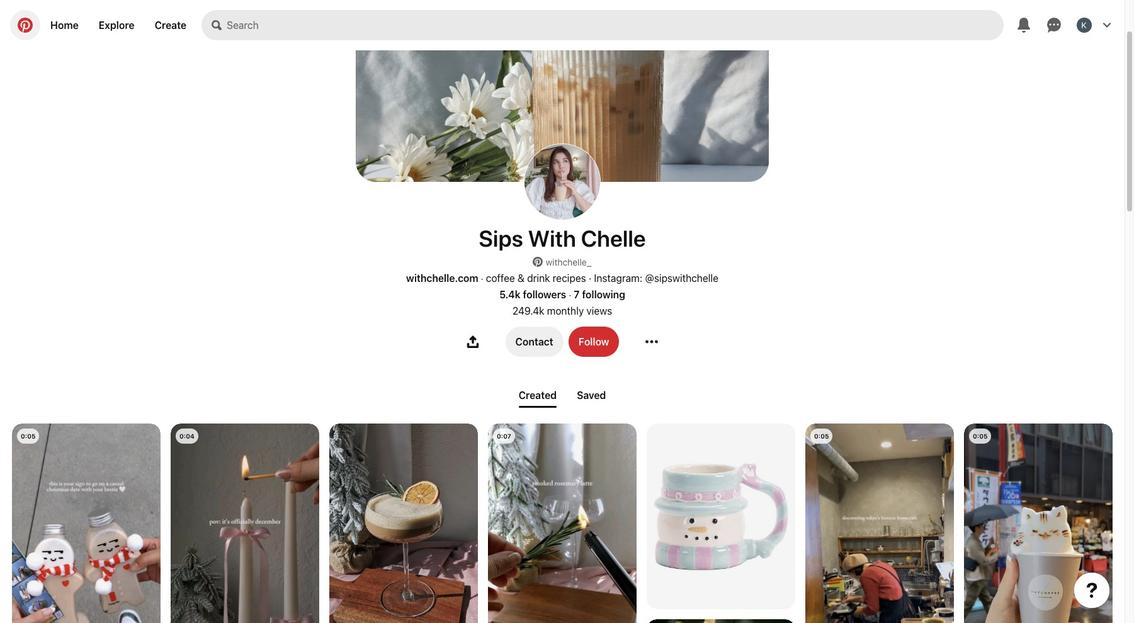 Task type: vqa. For each thing, say whether or not it's contained in the screenshot.
first antorvingomes from right
no



Task type: describe. For each thing, give the bounding box(es) containing it.
follow
[[579, 336, 609, 348]]

2 horizontal spatial ·
[[589, 273, 592, 284]]

5.4k
[[500, 289, 521, 300]]

pinterest image
[[533, 257, 543, 267]]

instagram:
[[594, 273, 643, 284]]

7
[[574, 289, 580, 300]]

kendall parks image
[[1077, 18, 1092, 33]]

followers
[[523, 289, 566, 300]]

with
[[528, 225, 576, 252]]

&
[[518, 273, 525, 284]]

created
[[519, 390, 557, 401]]

create
[[155, 20, 187, 31]]

recipes
[[553, 273, 586, 284]]

coffee
[[486, 273, 515, 284]]

saved
[[577, 390, 606, 401]]

1 horizontal spatial ·
[[569, 289, 571, 300]]

contact
[[516, 336, 554, 348]]

saved link
[[572, 385, 611, 406]]

a 3d christmas tree glass coffee mug. great for both hot and cold drinks! image
[[647, 620, 796, 624]]

sips
[[479, 225, 523, 252]]

blue and purple pastel snowman mug. image
[[647, 424, 796, 609]]

249.4k
[[513, 306, 545, 317]]

drink
[[527, 273, 550, 284]]

explore
[[99, 20, 135, 31]]

0 horizontal spatial ·
[[481, 273, 484, 284]]

contact button
[[506, 327, 564, 357]]

milk tea in a gingerbread shaped bottle. orange county, ca image
[[12, 424, 161, 624]]

search icon image
[[212, 20, 222, 30]]

follow button
[[569, 327, 620, 357]]

@sipswithchelle
[[645, 273, 719, 284]]

sips with chelle
[[479, 225, 646, 252]]

views
[[587, 306, 612, 317]]

withchelle.com
[[406, 273, 479, 284]]



Task type: locate. For each thing, give the bounding box(es) containing it.
withchelle_ image
[[525, 144, 600, 220]]

list
[[0, 424, 1125, 624]]

·
[[589, 273, 592, 284], [481, 273, 484, 284], [569, 289, 571, 300]]

Search text field
[[227, 10, 1004, 40]]

withchelle.com link
[[406, 273, 479, 284]]

following
[[582, 289, 625, 300]]

monthly
[[547, 306, 584, 317]]

explore link
[[89, 10, 145, 40]]

this contains an image of: rosemary latte image
[[329, 424, 478, 624]]

withchelle.com · coffee & drink recipes · instagram: @sipswithchelle 5.4k followers · 7 following 249.4k monthly views
[[406, 273, 719, 317]]

profile cover image image
[[356, 0, 769, 182]]

withchelle_
[[546, 257, 592, 268]]

home link
[[40, 10, 89, 40]]

chelle
[[581, 225, 646, 252]]

this contains an image of: december christmas aesthetic image
[[171, 424, 319, 624]]

created link
[[514, 385, 562, 408]]

home
[[50, 20, 79, 31]]

· left 7
[[569, 289, 571, 300]]

ingredients - 2 pumps rosemary syrup - 1 shot of espresso - 1/2 c milk of choice image
[[488, 424, 637, 624]]

this contains an image of: tokyo food image
[[964, 424, 1113, 624]]

create link
[[145, 10, 197, 40]]

· right recipes
[[589, 273, 592, 284]]

· left 'coffee'
[[481, 273, 484, 284]]

this contains an image of: tokyo little house image
[[806, 424, 954, 624]]



